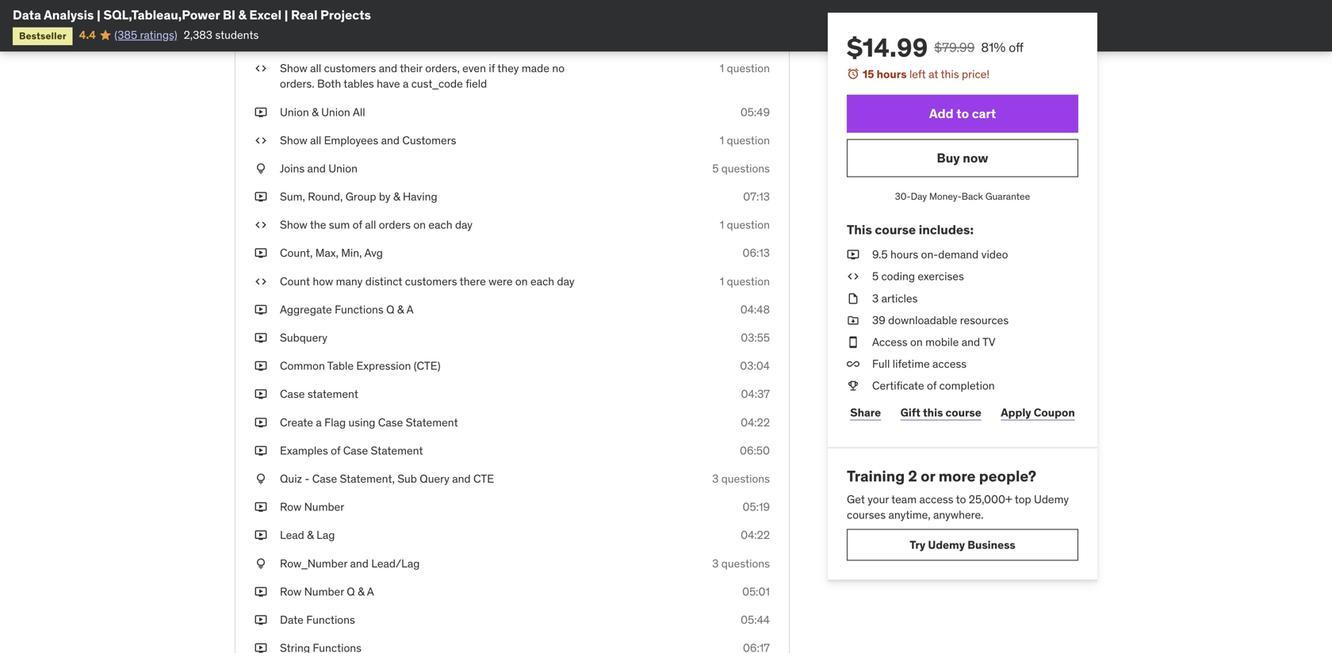 Task type: locate. For each thing, give the bounding box(es) containing it.
0 vertical spatial show
[[280, 61, 308, 75]]

1 horizontal spatial each
[[531, 274, 555, 289]]

2 1 from the top
[[720, 133, 724, 147]]

05:01
[[742, 585, 770, 599]]

row_number
[[280, 557, 348, 571]]

0 vertical spatial this
[[941, 67, 959, 81]]

q down "distinct"
[[386, 303, 395, 317]]

case down 'using'
[[343, 444, 368, 458]]

count how many distinct customers there were on each day
[[280, 274, 575, 289]]

2 vertical spatial 3
[[712, 557, 719, 571]]

1 horizontal spatial customers
[[405, 274, 457, 289]]

1 horizontal spatial 5
[[873, 269, 879, 284]]

try
[[910, 538, 926, 552]]

show for show all employees and customers
[[280, 133, 308, 147]]

1 row from the top
[[280, 500, 302, 514]]

1 vertical spatial statement
[[371, 444, 423, 458]]

xsmall image for row number
[[255, 500, 267, 515]]

day up there
[[455, 218, 473, 232]]

access
[[873, 335, 908, 349]]

0 vertical spatial questions
[[722, 161, 770, 176]]

and inside the show all customers and their orders, even if they made no orders. both tables have a cust_code field
[[379, 61, 397, 75]]

q for number
[[347, 585, 355, 599]]

0 vertical spatial hours
[[877, 67, 907, 81]]

course up 9.5
[[875, 222, 916, 238]]

lead & lag
[[280, 528, 335, 543]]

&
[[238, 7, 247, 23], [312, 105, 319, 119], [393, 190, 400, 204], [397, 303, 404, 317], [307, 528, 314, 543], [358, 585, 365, 599]]

functions
[[335, 303, 384, 317], [306, 613, 355, 627]]

functions down row number q & a
[[306, 613, 355, 627]]

functions down many
[[335, 303, 384, 317]]

0 vertical spatial joins
[[408, 5, 433, 19]]

0 vertical spatial a
[[407, 303, 414, 317]]

real
[[291, 7, 318, 23]]

udemy
[[1034, 493, 1069, 507], [928, 538, 965, 552]]

04:37
[[741, 387, 770, 402]]

buy now button
[[847, 139, 1079, 177]]

query
[[420, 472, 450, 486]]

on right orders
[[414, 218, 426, 232]]

orders.
[[280, 77, 315, 91]]

0 horizontal spatial on
[[414, 218, 426, 232]]

question down 05:49
[[727, 133, 770, 147]]

show all employees and customers
[[280, 133, 456, 147]]

this course includes:
[[847, 222, 974, 238]]

day right were
[[557, 274, 575, 289]]

0 vertical spatial functions
[[335, 303, 384, 317]]

1 vertical spatial course
[[946, 406, 982, 420]]

81%
[[981, 39, 1006, 56]]

show left the the
[[280, 218, 308, 232]]

1 vertical spatial a
[[367, 585, 374, 599]]

2 row from the top
[[280, 585, 302, 599]]

question
[[727, 61, 770, 75], [727, 133, 770, 147], [727, 218, 770, 232], [727, 274, 770, 289]]

0 vertical spatial 04:22
[[741, 415, 770, 430]]

and left cte
[[452, 472, 471, 486]]

access
[[933, 357, 967, 371], [920, 493, 954, 507]]

statement up 'query'
[[406, 415, 458, 430]]

case right 'using'
[[378, 415, 403, 430]]

avg
[[364, 246, 383, 260]]

0 vertical spatial course
[[875, 222, 916, 238]]

union down the employees
[[329, 161, 358, 176]]

0 vertical spatial row
[[280, 500, 302, 514]]

1 vertical spatial joins
[[280, 161, 305, 176]]

1 questions from the top
[[722, 161, 770, 176]]

5 for 5 questions
[[713, 161, 719, 176]]

max,
[[315, 246, 339, 260]]

analysis
[[44, 7, 94, 23]]

apply
[[1001, 406, 1032, 420]]

0 horizontal spatial joins
[[280, 161, 305, 176]]

& down row_number and lead/lag
[[358, 585, 365, 599]]

0 horizontal spatial 5
[[713, 161, 719, 176]]

1 vertical spatial number
[[304, 585, 344, 599]]

show inside the show all customers and their orders, even if they made no orders. both tables have a cust_code field
[[280, 61, 308, 75]]

show the sum of all orders on each day
[[280, 218, 473, 232]]

row up date
[[280, 585, 302, 599]]

2 vertical spatial questions
[[722, 557, 770, 571]]

of right use
[[396, 5, 406, 19]]

1 question up '04:48'
[[720, 274, 770, 289]]

show for show all customers and their orders, even if they made no orders. both tables have a cust_code field
[[280, 61, 308, 75]]

(385 ratings)
[[114, 28, 177, 42]]

gift this course
[[901, 406, 982, 420]]

having
[[403, 190, 438, 204]]

how
[[313, 274, 333, 289]]

hours right "15"
[[877, 67, 907, 81]]

all up "both"
[[310, 61, 321, 75]]

show for show the sum of all orders on each day
[[280, 218, 308, 232]]

1 show from the top
[[280, 61, 308, 75]]

price!
[[962, 67, 990, 81]]

question up 06:13
[[727, 218, 770, 232]]

2 vertical spatial all
[[365, 218, 376, 232]]

sum
[[329, 218, 350, 232]]

each right were
[[531, 274, 555, 289]]

0 vertical spatial q
[[386, 303, 395, 317]]

at
[[929, 67, 939, 81]]

2 vertical spatial show
[[280, 218, 308, 232]]

xsmall image for examples of case statement
[[255, 443, 267, 459]]

& down "distinct"
[[397, 303, 404, 317]]

question up 05:49
[[727, 61, 770, 75]]

q for functions
[[386, 303, 395, 317]]

2 1 question from the top
[[720, 133, 770, 147]]

2 vertical spatial on
[[911, 335, 923, 349]]

this right at
[[941, 67, 959, 81]]

of right sum
[[353, 218, 362, 232]]

1 vertical spatial 3 questions
[[712, 557, 770, 571]]

a
[[403, 77, 409, 91], [316, 415, 322, 430]]

| right analysis
[[97, 7, 101, 23]]

buy
[[937, 150, 960, 166]]

4 question from the top
[[727, 274, 770, 289]]

5 questions
[[713, 161, 770, 176]]

video
[[982, 248, 1009, 262]]

1 vertical spatial functions
[[306, 613, 355, 627]]

orders
[[379, 218, 411, 232]]

this right gift at bottom right
[[923, 406, 943, 420]]

1 horizontal spatial on
[[516, 274, 528, 289]]

1 horizontal spatial a
[[407, 303, 414, 317]]

distinct
[[365, 274, 402, 289]]

a down count how many distinct customers there were on each day
[[407, 303, 414, 317]]

0 horizontal spatial day
[[455, 218, 473, 232]]

quiz - case statement, sub query and cte
[[280, 472, 494, 486]]

1 horizontal spatial q
[[386, 303, 395, 317]]

0 vertical spatial a
[[403, 77, 409, 91]]

1 horizontal spatial joins
[[408, 5, 433, 19]]

2 questions from the top
[[722, 472, 770, 486]]

30-day money-back guarantee
[[895, 190, 1031, 203]]

all up joins and union
[[310, 133, 321, 147]]

1 vertical spatial q
[[347, 585, 355, 599]]

if
[[489, 61, 495, 75]]

xsmall image
[[255, 32, 267, 48], [255, 61, 267, 76], [255, 133, 267, 148], [255, 189, 267, 205], [847, 269, 860, 285], [255, 302, 267, 318], [847, 313, 860, 328], [255, 330, 267, 346], [255, 359, 267, 374], [255, 443, 267, 459], [255, 472, 267, 487], [255, 500, 267, 515], [255, 528, 267, 544], [255, 613, 267, 628]]

1 number from the top
[[304, 500, 344, 514]]

articles
[[882, 291, 918, 306]]

0 horizontal spatial a
[[367, 585, 374, 599]]

xsmall image for lead & lag
[[255, 528, 267, 544]]

1 vertical spatial show
[[280, 133, 308, 147]]

udemy right try
[[928, 538, 965, 552]]

row down quiz
[[280, 500, 302, 514]]

0 vertical spatial all
[[310, 61, 321, 75]]

show all customers and their orders, even if they made no orders. both tables have a cust_code field
[[280, 61, 565, 91]]

or
[[921, 467, 936, 486]]

3 show from the top
[[280, 218, 308, 232]]

xsmall image
[[255, 4, 267, 20], [255, 105, 267, 120], [255, 161, 267, 177], [255, 217, 267, 233], [255, 246, 267, 261], [847, 247, 860, 263], [255, 274, 267, 289], [847, 291, 860, 306], [847, 335, 860, 350], [847, 357, 860, 372], [847, 378, 860, 394], [255, 387, 267, 402], [255, 415, 267, 431], [255, 556, 267, 572], [255, 584, 267, 600], [255, 641, 267, 654]]

3 questions up 05:01
[[712, 557, 770, 571]]

hours for 15
[[877, 67, 907, 81]]

1 question up the 5 questions
[[720, 133, 770, 147]]

xsmall image for aggregate functions q & a
[[255, 302, 267, 318]]

3 questions down the 06:50
[[712, 472, 770, 486]]

number for row number q & a
[[304, 585, 344, 599]]

statement up "quiz - case statement, sub query and cte"
[[371, 444, 423, 458]]

expression
[[356, 359, 411, 373]]

(385
[[114, 28, 137, 42]]

0 vertical spatial 3 questions
[[712, 472, 770, 486]]

2 horizontal spatial on
[[911, 335, 923, 349]]

to
[[957, 105, 969, 122], [956, 493, 966, 507]]

0 horizontal spatial udemy
[[928, 538, 965, 552]]

functions for aggregate
[[335, 303, 384, 317]]

on right were
[[516, 274, 528, 289]]

of down full lifetime access
[[927, 379, 937, 393]]

to left the cart
[[957, 105, 969, 122]]

joins
[[408, 5, 433, 19], [280, 161, 305, 176]]

0 vertical spatial to
[[957, 105, 969, 122]]

course down completion
[[946, 406, 982, 420]]

questions for joins and union
[[722, 161, 770, 176]]

a left flag
[[316, 415, 322, 430]]

0 vertical spatial number
[[304, 500, 344, 514]]

a for row number q & a
[[367, 585, 374, 599]]

customers left there
[[405, 274, 457, 289]]

2 number from the top
[[304, 585, 344, 599]]

0 horizontal spatial |
[[97, 7, 101, 23]]

number up date functions
[[304, 585, 344, 599]]

to inside the training 2 or more people? get your team access to 25,000+ top udemy courses anytime, anywhere.
[[956, 493, 966, 507]]

questions up 07:13
[[722, 161, 770, 176]]

left
[[910, 67, 926, 81]]

case right -
[[312, 472, 337, 486]]

03:55
[[741, 331, 770, 345]]

get
[[847, 493, 865, 507]]

use
[[347, 5, 366, 19]]

04:48
[[741, 303, 770, 317]]

all inside the show all customers and their orders, even if they made no orders. both tables have a cust_code field
[[310, 61, 321, 75]]

0 horizontal spatial customers
[[324, 61, 376, 75]]

union
[[280, 105, 309, 119], [321, 105, 350, 119], [329, 161, 358, 176]]

1 vertical spatial udemy
[[928, 538, 965, 552]]

case
[[369, 5, 394, 19], [280, 387, 305, 402], [378, 415, 403, 430], [343, 444, 368, 458], [312, 472, 337, 486]]

show up orders.
[[280, 61, 308, 75]]

and
[[325, 5, 344, 19], [379, 61, 397, 75], [381, 133, 400, 147], [307, 161, 326, 176], [962, 335, 980, 349], [452, 472, 471, 486], [350, 557, 369, 571]]

1 vertical spatial 5
[[873, 269, 879, 284]]

number up lag at the left of page
[[304, 500, 344, 514]]

courses
[[847, 508, 886, 522]]

date
[[280, 613, 304, 627]]

udemy inside the training 2 or more people? get your team access to 25,000+ top udemy courses anytime, anywhere.
[[1034, 493, 1069, 507]]

udemy inside 'link'
[[928, 538, 965, 552]]

number for row number
[[304, 500, 344, 514]]

1 vertical spatial questions
[[722, 472, 770, 486]]

xsmall image for date functions
[[255, 613, 267, 628]]

joins up sum,
[[280, 161, 305, 176]]

access down mobile
[[933, 357, 967, 371]]

1 horizontal spatial |
[[284, 7, 288, 23]]

alarm image
[[847, 67, 860, 80]]

2 | from the left
[[284, 7, 288, 23]]

0 vertical spatial udemy
[[1034, 493, 1069, 507]]

joins up their
[[408, 5, 433, 19]]

2 show from the top
[[280, 133, 308, 147]]

a for aggregate functions q & a
[[407, 303, 414, 317]]

lead/lag
[[371, 557, 420, 571]]

0 vertical spatial 5
[[713, 161, 719, 176]]

1 vertical spatial hours
[[891, 248, 919, 262]]

and up have
[[379, 61, 397, 75]]

apply coupon
[[1001, 406, 1075, 420]]

q down row_number and lead/lag
[[347, 585, 355, 599]]

to inside button
[[957, 105, 969, 122]]

1 horizontal spatial course
[[946, 406, 982, 420]]

1 horizontal spatial a
[[403, 77, 409, 91]]

0 vertical spatial each
[[429, 218, 453, 232]]

this
[[941, 67, 959, 81], [923, 406, 943, 420]]

1 vertical spatial access
[[920, 493, 954, 507]]

$14.99
[[847, 32, 928, 63]]

1 vertical spatial this
[[923, 406, 943, 420]]

1 | from the left
[[97, 7, 101, 23]]

show up joins and union
[[280, 133, 308, 147]]

0 vertical spatial day
[[455, 218, 473, 232]]

udemy right the top
[[1034, 493, 1069, 507]]

xsmall image for sum, round, group by & having
[[255, 189, 267, 205]]

2,383 students
[[184, 28, 259, 42]]

| left real
[[284, 7, 288, 23]]

all left orders
[[365, 218, 376, 232]]

0 vertical spatial customers
[[324, 61, 376, 75]]

round,
[[308, 190, 343, 204]]

1 vertical spatial row
[[280, 585, 302, 599]]

access down or
[[920, 493, 954, 507]]

case up 'create'
[[280, 387, 305, 402]]

union left all
[[321, 105, 350, 119]]

questions down the 06:50
[[722, 472, 770, 486]]

lifetime
[[893, 357, 930, 371]]

1 vertical spatial day
[[557, 274, 575, 289]]

1 vertical spatial 04:22
[[741, 528, 770, 543]]

and left the tv
[[962, 335, 980, 349]]

a down their
[[403, 77, 409, 91]]

and left lead/lag on the bottom left of the page
[[350, 557, 369, 571]]

customers up tables
[[324, 61, 376, 75]]

to up anywhere.
[[956, 493, 966, 507]]

03:04
[[740, 359, 770, 373]]

1 horizontal spatial udemy
[[1034, 493, 1069, 507]]

on
[[414, 218, 426, 232], [516, 274, 528, 289], [911, 335, 923, 349]]

statement
[[308, 387, 358, 402]]

of
[[396, 5, 406, 19], [353, 218, 362, 232], [927, 379, 937, 393], [331, 444, 341, 458]]

anytime,
[[889, 508, 931, 522]]

questions up 05:01
[[722, 557, 770, 571]]

1 vertical spatial to
[[956, 493, 966, 507]]

1 question up 05:49
[[720, 61, 770, 75]]

hours up coding
[[891, 248, 919, 262]]

15 hours left at this price!
[[863, 67, 990, 81]]

add to cart
[[929, 105, 996, 122]]

a
[[407, 303, 414, 317], [367, 585, 374, 599]]

1 question up 06:13
[[720, 218, 770, 232]]

downloadable
[[888, 313, 958, 327]]

the
[[310, 218, 326, 232]]

each down having
[[429, 218, 453, 232]]

question up '04:48'
[[727, 274, 770, 289]]

all
[[310, 61, 321, 75], [310, 133, 321, 147], [365, 218, 376, 232]]

xsmall image for common table expression (cte)
[[255, 359, 267, 374]]

on up full lifetime access
[[911, 335, 923, 349]]

04:22 down 04:37
[[741, 415, 770, 430]]

1 vertical spatial all
[[310, 133, 321, 147]]

a down row_number and lead/lag
[[367, 585, 374, 599]]

q
[[386, 303, 395, 317], [347, 585, 355, 599]]

0 horizontal spatial a
[[316, 415, 322, 430]]

0 horizontal spatial q
[[347, 585, 355, 599]]

04:22 down 05:19
[[741, 528, 770, 543]]



Task type: vqa. For each thing, say whether or not it's contained in the screenshot.
Communication Skills For Beginners
no



Task type: describe. For each thing, give the bounding box(es) containing it.
their
[[400, 61, 423, 75]]

have
[[377, 77, 400, 91]]

xsmall image for show all customers and their orders, even if they made no orders. both tables have a cust_code field
[[255, 61, 267, 76]]

more
[[939, 467, 976, 486]]

4 1 from the top
[[720, 274, 724, 289]]

money-
[[930, 190, 962, 203]]

0 vertical spatial on
[[414, 218, 426, 232]]

guarantee
[[986, 190, 1031, 203]]

full lifetime access
[[873, 357, 967, 371]]

4.4
[[79, 28, 96, 42]]

39
[[873, 313, 886, 327]]

1 question from the top
[[727, 61, 770, 75]]

coding
[[882, 269, 915, 284]]

15
[[863, 67, 875, 81]]

$79.99
[[935, 39, 975, 56]]

(cte)
[[414, 359, 441, 373]]

made
[[522, 61, 550, 75]]

xsmall image for show all employees and customers
[[255, 133, 267, 148]]

3 question from the top
[[727, 218, 770, 232]]

add to cart button
[[847, 95, 1079, 133]]

1 vertical spatial a
[[316, 415, 322, 430]]

xsmall image for subquery
[[255, 330, 267, 346]]

row for row number
[[280, 500, 302, 514]]

and left use
[[325, 5, 344, 19]]

certificate
[[873, 379, 925, 393]]

tables
[[344, 77, 374, 91]]

access on mobile and tv
[[873, 335, 996, 349]]

coupon
[[1034, 406, 1075, 420]]

1 1 from the top
[[720, 61, 724, 75]]

on-
[[921, 248, 939, 262]]

no
[[552, 61, 565, 75]]

completion
[[940, 379, 995, 393]]

1 vertical spatial on
[[516, 274, 528, 289]]

projects
[[320, 7, 371, 23]]

top
[[1015, 493, 1032, 507]]

25,000+
[[969, 493, 1013, 507]]

cte
[[474, 472, 494, 486]]

union for &
[[321, 105, 350, 119]]

buy now
[[937, 150, 989, 166]]

row number q & a
[[280, 585, 374, 599]]

try udemy business link
[[847, 530, 1079, 561]]

bestseller
[[19, 30, 66, 42]]

row_number and lead/lag
[[280, 557, 420, 571]]

2 question from the top
[[727, 133, 770, 147]]

3 questions from the top
[[722, 557, 770, 571]]

union for and
[[329, 161, 358, 176]]

0 vertical spatial 3
[[873, 291, 879, 306]]

your
[[868, 493, 889, 507]]

table
[[327, 359, 354, 373]]

functions for date
[[306, 613, 355, 627]]

off
[[1009, 39, 1024, 56]]

there
[[460, 274, 486, 289]]

1 horizontal spatial day
[[557, 274, 575, 289]]

07:13
[[743, 190, 770, 204]]

resources
[[960, 313, 1009, 327]]

case statement
[[280, 387, 358, 402]]

0 horizontal spatial course
[[875, 222, 916, 238]]

employees
[[324, 133, 379, 147]]

union & union all
[[280, 105, 365, 119]]

2 04:22 from the top
[[741, 528, 770, 543]]

lead
[[280, 528, 304, 543]]

joins and union
[[280, 161, 358, 176]]

certificate of completion
[[873, 379, 995, 393]]

customers
[[402, 133, 456, 147]]

mobile
[[926, 335, 959, 349]]

gift
[[901, 406, 921, 420]]

tv
[[983, 335, 996, 349]]

& left lag at the left of page
[[307, 528, 314, 543]]

& right by
[[393, 190, 400, 204]]

min,
[[341, 246, 362, 260]]

2 3 questions from the top
[[712, 557, 770, 571]]

& right the bi
[[238, 7, 247, 23]]

05:49
[[741, 105, 770, 119]]

even
[[463, 61, 486, 75]]

1 1 question from the top
[[720, 61, 770, 75]]

questions for quiz - case statement, sub query and cte
[[722, 472, 770, 486]]

06:13
[[743, 246, 770, 260]]

3 1 from the top
[[720, 218, 724, 232]]

5 for 5 coding exercises
[[873, 269, 879, 284]]

access inside the training 2 or more people? get your team access to 25,000+ top udemy courses anytime, anywhere.
[[920, 493, 954, 507]]

now
[[963, 150, 989, 166]]

orders,
[[425, 61, 460, 75]]

union down orders.
[[280, 105, 309, 119]]

data
[[13, 7, 41, 23]]

case right use
[[369, 5, 394, 19]]

-
[[305, 472, 310, 486]]

hours for 9.5
[[891, 248, 919, 262]]

count
[[280, 274, 310, 289]]

create a flag using case statement
[[280, 415, 458, 430]]

business
[[968, 538, 1016, 552]]

2
[[909, 467, 918, 486]]

using
[[349, 415, 376, 430]]

customers inside the show all customers and their orders, even if they made no orders. both tables have a cust_code field
[[324, 61, 376, 75]]

people?
[[979, 467, 1037, 486]]

& down "both"
[[312, 105, 319, 119]]

gift this course link
[[897, 397, 985, 429]]

1 04:22 from the top
[[741, 415, 770, 430]]

exercises
[[918, 269, 964, 284]]

were
[[489, 274, 513, 289]]

both
[[317, 77, 341, 91]]

5 coding exercises
[[873, 269, 964, 284]]

3 1 question from the top
[[720, 218, 770, 232]]

1 vertical spatial 3
[[712, 472, 719, 486]]

of down flag
[[331, 444, 341, 458]]

date functions
[[280, 613, 355, 627]]

training 2 or more people? get your team access to 25,000+ top udemy courses anytime, anywhere.
[[847, 467, 1069, 522]]

a inside the show all customers and their orders, even if they made no orders. both tables have a cust_code field
[[403, 77, 409, 91]]

0 vertical spatial access
[[933, 357, 967, 371]]

by
[[379, 190, 391, 204]]

many
[[336, 274, 363, 289]]

and left customers
[[381, 133, 400, 147]]

quiz
[[280, 472, 302, 486]]

0 vertical spatial statement
[[406, 415, 458, 430]]

4 1 question from the top
[[720, 274, 770, 289]]

demand
[[939, 248, 979, 262]]

all for customers
[[310, 61, 321, 75]]

all for employees
[[310, 133, 321, 147]]

1 vertical spatial each
[[531, 274, 555, 289]]

and up round,
[[307, 161, 326, 176]]

0 horizontal spatial each
[[429, 218, 453, 232]]

count,
[[280, 246, 313, 260]]

examples
[[280, 444, 328, 458]]

sql,tableau,power
[[103, 7, 220, 23]]

sum,
[[280, 190, 305, 204]]

group
[[346, 190, 376, 204]]

ratings)
[[140, 28, 177, 42]]

row for row number q & a
[[280, 585, 302, 599]]

xsmall image for quiz - case statement, sub query and cte
[[255, 472, 267, 487]]

1 vertical spatial customers
[[405, 274, 457, 289]]

1 3 questions from the top
[[712, 472, 770, 486]]



